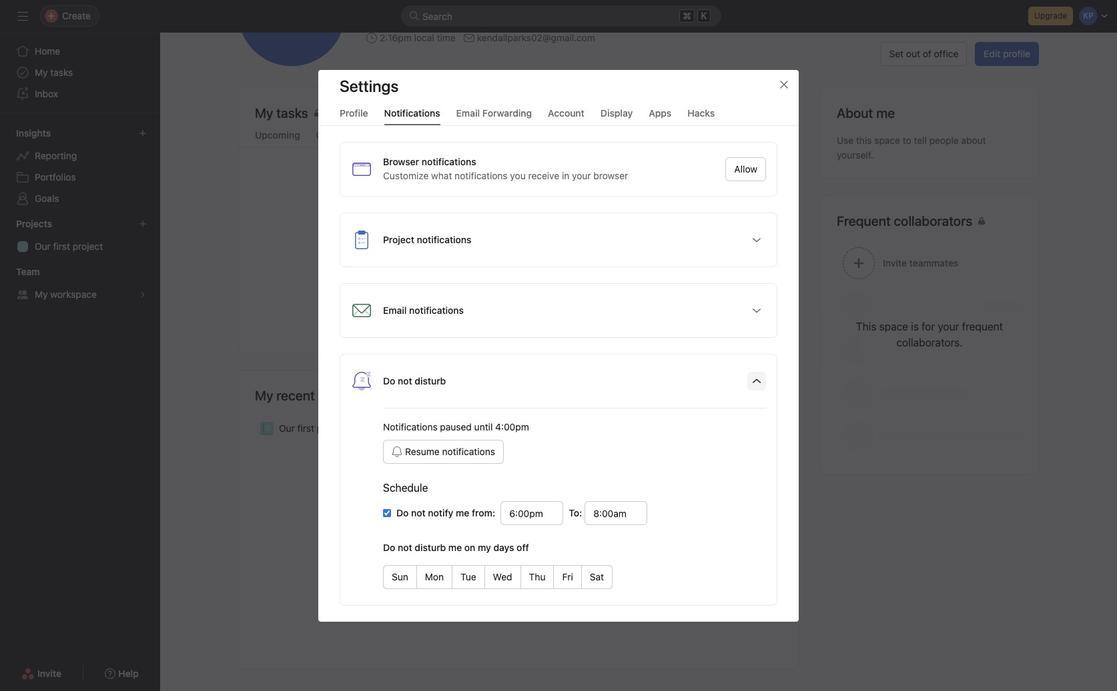 Task type: vqa. For each thing, say whether or not it's contained in the screenshot.
Here,
yes



Task type: locate. For each thing, give the bounding box(es) containing it.
do up sun
[[383, 542, 395, 554]]

project up teams element
[[73, 241, 103, 252]]

do right do not notify me from: checkbox
[[396, 507, 409, 519]]

1 vertical spatial do
[[396, 507, 409, 519]]

days off
[[493, 542, 529, 554]]

1 horizontal spatial tasks
[[490, 275, 513, 286]]

0 vertical spatial our first project
[[35, 241, 103, 252]]

not left notify
[[411, 507, 426, 519]]

forwarding
[[482, 107, 532, 118]]

1 vertical spatial project
[[317, 423, 347, 434]]

our inside projects 'element'
[[35, 241, 51, 252]]

edit profile
[[984, 48, 1030, 59]]

0 vertical spatial first
[[53, 241, 70, 252]]

1 vertical spatial you
[[601, 275, 617, 286]]

project notifications
[[383, 234, 471, 245]]

set out of office
[[889, 48, 958, 59]]

1 horizontal spatial first
[[297, 423, 314, 434]]

me
[[448, 542, 462, 554]]

list image
[[263, 425, 271, 433]]

invite button
[[13, 663, 70, 687]]

global element
[[0, 33, 160, 113]]

our first project
[[35, 241, 103, 252], [279, 423, 347, 434]]

our
[[35, 241, 51, 252], [279, 423, 295, 434]]

0 vertical spatial my
[[35, 67, 48, 78]]

goals
[[35, 193, 59, 204]]

do not disturb
[[383, 375, 446, 387]]

do left not disturb
[[383, 375, 395, 387]]

my tasks link
[[255, 104, 782, 125]]

upcoming
[[255, 129, 300, 141]]

tasks down home
[[50, 67, 73, 78]]

tasks
[[50, 67, 73, 78], [490, 275, 513, 286]]

not left disturb
[[398, 542, 412, 554]]

None text field
[[501, 501, 563, 525], [585, 501, 647, 525], [501, 501, 563, 525], [585, 501, 647, 525]]

notifications
[[455, 170, 508, 181], [442, 446, 495, 457]]

use this space to tell people about yourself.
[[837, 135, 986, 161]]

my inside my workspace link
[[35, 289, 48, 300]]

2 vertical spatial my
[[255, 388, 273, 404]]

later.
[[551, 290, 572, 301]]

thu
[[529, 572, 545, 583]]

0 vertical spatial our
[[35, 241, 51, 252]]

my tasks link
[[8, 62, 152, 83]]

inbox link
[[8, 83, 152, 105]]

notifications button
[[384, 107, 440, 125]]

my up list "icon" at bottom
[[255, 388, 273, 404]]

project down recent projects
[[317, 423, 347, 434]]

0 horizontal spatial project
[[73, 241, 103, 252]]

do for do not disturb
[[383, 375, 395, 387]]

(11)
[[356, 129, 372, 141]]

our first project up teams element
[[35, 241, 103, 252]]

account
[[548, 107, 584, 118]]

reference
[[483, 290, 524, 301]]

you right so
[[601, 275, 617, 286]]

apps button
[[649, 107, 671, 125]]

0 horizontal spatial our first project link
[[8, 236, 152, 258]]

2 vertical spatial do
[[383, 542, 395, 554]]

can
[[465, 290, 480, 301]]

1 horizontal spatial our first project link
[[239, 416, 798, 442]]

kendallparks02@gmail.com link
[[477, 31, 595, 45]]

your
[[572, 170, 591, 181]]

0 horizontal spatial our
[[35, 241, 51, 252]]

notifications up completed
[[384, 107, 440, 118]]

0 horizontal spatial you
[[510, 170, 526, 181]]

allow button
[[726, 157, 766, 181]]

1 vertical spatial tasks
[[490, 275, 513, 286]]

office
[[934, 48, 958, 59]]

to
[[903, 135, 911, 146]]

my recent projects
[[255, 388, 367, 404]]

you
[[510, 170, 526, 181], [601, 275, 617, 286]]

my
[[478, 542, 491, 554]]

notifications for notifications paused until 4:00pm
[[383, 421, 438, 433]]

insights
[[16, 127, 51, 139]]

not for disturb
[[398, 542, 412, 554]]

my for my recent projects
[[255, 388, 273, 404]]

notifications down the notifications paused until 4:00pm
[[442, 446, 495, 457]]

my inside my tasks link
[[35, 67, 48, 78]]

notifications paused until 4:00pm
[[383, 421, 529, 433]]

first up teams element
[[53, 241, 70, 252]]

notifications up resume
[[383, 421, 438, 433]]

fri
[[562, 572, 573, 583]]

invite
[[37, 669, 61, 680]]

our first project link inside projects 'element'
[[8, 236, 152, 258]]

to:
[[569, 507, 582, 519]]

inbox
[[35, 88, 58, 99]]

0 vertical spatial not
[[411, 507, 426, 519]]

me from:
[[456, 507, 495, 519]]

you left receive
[[510, 170, 526, 181]]

our first project link
[[8, 236, 152, 258], [239, 416, 798, 442]]

tasks up reference
[[490, 275, 513, 286]]

0 vertical spatial tasks
[[50, 67, 73, 78]]

1 vertical spatial our
[[279, 423, 295, 434]]

customize
[[383, 170, 429, 181]]

display button
[[600, 107, 633, 125]]

1 horizontal spatial project
[[317, 423, 347, 434]]

0 vertical spatial our first project link
[[8, 236, 152, 258]]

0 horizontal spatial tasks
[[50, 67, 73, 78]]

upgrade button
[[1028, 7, 1073, 25]]

upgrade
[[1034, 11, 1067, 21]]

our right list "icon" at bottom
[[279, 423, 295, 434]]

0 horizontal spatial our first project
[[35, 241, 103, 252]]

my left workspace
[[35, 289, 48, 300]]

reporting
[[35, 150, 77, 161]]

1 horizontal spatial you
[[601, 275, 617, 286]]

tasks inside the your completed tasks will appear here, so you can reference them later.
[[490, 275, 513, 286]]

out
[[906, 48, 920, 59]]

in
[[562, 170, 569, 181]]

our first project inside projects 'element'
[[35, 241, 103, 252]]

hide sidebar image
[[17, 11, 28, 21]]

our down goals
[[35, 241, 51, 252]]

0 vertical spatial do
[[383, 375, 395, 387]]

wed
[[493, 572, 512, 583]]

1 vertical spatial not
[[398, 542, 412, 554]]

our first project down my recent projects
[[279, 423, 347, 434]]

do
[[383, 375, 395, 387], [396, 507, 409, 519], [383, 542, 395, 554]]

0 vertical spatial notifications
[[384, 107, 440, 118]]

1 horizontal spatial our first project
[[279, 423, 347, 434]]

so
[[589, 275, 599, 286]]

project
[[73, 241, 103, 252], [317, 423, 347, 434]]

your completed tasks will appear here, so you can reference them later.
[[420, 275, 617, 301]]

sat
[[590, 572, 604, 583]]

email forwarding button
[[456, 107, 532, 125]]

people
[[929, 135, 959, 146]]

insights element
[[0, 121, 160, 212]]

1 vertical spatial our first project link
[[239, 416, 798, 442]]

0 vertical spatial project
[[73, 241, 103, 252]]

my up inbox
[[35, 67, 48, 78]]

yourself.
[[837, 149, 873, 161]]

1 vertical spatial notifications
[[383, 421, 438, 433]]

browser
[[593, 170, 628, 181]]

edit
[[984, 48, 1000, 59]]

first down my recent projects
[[297, 423, 314, 434]]

0 vertical spatial notifications
[[455, 170, 508, 181]]

account button
[[548, 107, 584, 125]]

email notifications
[[383, 305, 464, 316]]

my
[[35, 67, 48, 78], [35, 289, 48, 300], [255, 388, 273, 404]]

Do not notify me from: checkbox
[[383, 509, 391, 517]]

1 vertical spatial my
[[35, 289, 48, 300]]

0 horizontal spatial first
[[53, 241, 70, 252]]

do for do not disturb me on my days off
[[383, 542, 395, 554]]

notifications
[[384, 107, 440, 118], [383, 421, 438, 433]]

0 vertical spatial you
[[510, 170, 526, 181]]

first
[[53, 241, 70, 252], [297, 423, 314, 434]]

of
[[923, 48, 931, 59]]

resume notifications button
[[383, 440, 504, 464]]

receive
[[528, 170, 559, 181]]

notifications right what
[[455, 170, 508, 181]]

apps
[[649, 107, 671, 118]]

1 vertical spatial notifications
[[442, 446, 495, 457]]

⌘
[[683, 10, 691, 21]]



Task type: describe. For each thing, give the bounding box(es) containing it.
home
[[35, 45, 60, 57]]

until
[[474, 421, 493, 433]]

projects element
[[0, 212, 160, 260]]

here,
[[564, 275, 586, 286]]

show options image
[[751, 305, 762, 316]]

resume notifications
[[405, 446, 495, 457]]

about me
[[837, 105, 895, 121]]

settings
[[340, 76, 399, 95]]

first inside projects 'element'
[[53, 241, 70, 252]]

you inside browser notifications customize what notifications you receive in your browser
[[510, 170, 526, 181]]

tasks inside global element
[[50, 67, 73, 78]]

my tasks
[[255, 105, 308, 121]]

browser notifications customize what notifications you receive in your browser
[[383, 156, 628, 181]]

resume
[[405, 446, 440, 457]]

will
[[515, 275, 529, 286]]

not for notify
[[411, 507, 426, 519]]

overdue
[[316, 129, 353, 141]]

profile
[[340, 107, 368, 118]]

schedule
[[383, 482, 428, 494]]

email
[[456, 107, 480, 118]]

notify
[[428, 507, 453, 519]]

workspace
[[50, 289, 97, 300]]

completed
[[442, 275, 488, 286]]

my for my workspace
[[35, 289, 48, 300]]

time
[[437, 32, 456, 43]]

1 vertical spatial first
[[297, 423, 314, 434]]

use
[[837, 135, 854, 146]]

prominent image
[[409, 11, 420, 21]]

portfolios link
[[8, 167, 152, 188]]

home link
[[8, 41, 152, 62]]

do not disturb me on my days off
[[383, 542, 529, 554]]

my workspace link
[[8, 284, 152, 306]]

what
[[431, 170, 452, 181]]

appear
[[532, 275, 562, 286]]

notifications inside the resume notifications button
[[442, 446, 495, 457]]

them
[[526, 290, 548, 301]]

hacks
[[687, 107, 715, 118]]

space
[[874, 135, 900, 146]]

display
[[600, 107, 633, 118]]

browser notifications
[[383, 156, 476, 167]]

sun
[[392, 572, 408, 583]]

notifications for notifications
[[384, 107, 440, 118]]

this
[[856, 135, 872, 146]]

reporting link
[[8, 145, 152, 167]]

teams element
[[0, 260, 160, 308]]

overdue (11) button
[[316, 129, 372, 147]]

disturb
[[415, 542, 446, 554]]

about
[[961, 135, 986, 146]]

completed button
[[388, 129, 436, 147]]

profile button
[[340, 107, 368, 125]]

2:16pm local time
[[380, 32, 456, 43]]

upcoming button
[[255, 129, 300, 147]]

frequent collaborators
[[837, 214, 972, 229]]

profile
[[1003, 48, 1030, 59]]

close image
[[779, 79, 789, 90]]

hacks button
[[687, 107, 715, 125]]

my for my tasks
[[35, 67, 48, 78]]

not disturb
[[398, 375, 446, 387]]

mon
[[425, 572, 444, 583]]

hide options image
[[751, 376, 762, 387]]

recent projects
[[276, 388, 367, 404]]

k
[[701, 11, 707, 21]]

project inside 'element'
[[73, 241, 103, 252]]

do for do not notify me from:
[[396, 507, 409, 519]]

you inside the your completed tasks will appear here, so you can reference them later.
[[601, 275, 617, 286]]

overdue (11)
[[316, 129, 372, 141]]

local
[[414, 32, 434, 43]]

my workspace
[[35, 289, 97, 300]]

edit profile button
[[975, 42, 1039, 66]]

set out of office button
[[881, 42, 967, 66]]

notifications inside browser notifications customize what notifications you receive in your browser
[[455, 170, 508, 181]]

tue
[[460, 572, 476, 583]]

tell
[[914, 135, 927, 146]]

2:16pm
[[380, 32, 412, 43]]

paused
[[440, 421, 472, 433]]

do not notify me from:
[[396, 507, 495, 519]]

set
[[889, 48, 904, 59]]

email forwarding
[[456, 107, 532, 118]]

on
[[464, 542, 475, 554]]

kendallparks02@gmail.com
[[477, 32, 595, 43]]

your
[[420, 275, 439, 286]]

1 horizontal spatial our
[[279, 423, 295, 434]]

1 vertical spatial our first project
[[279, 423, 347, 434]]

show options image
[[751, 235, 762, 245]]

4:00pm
[[495, 421, 529, 433]]



